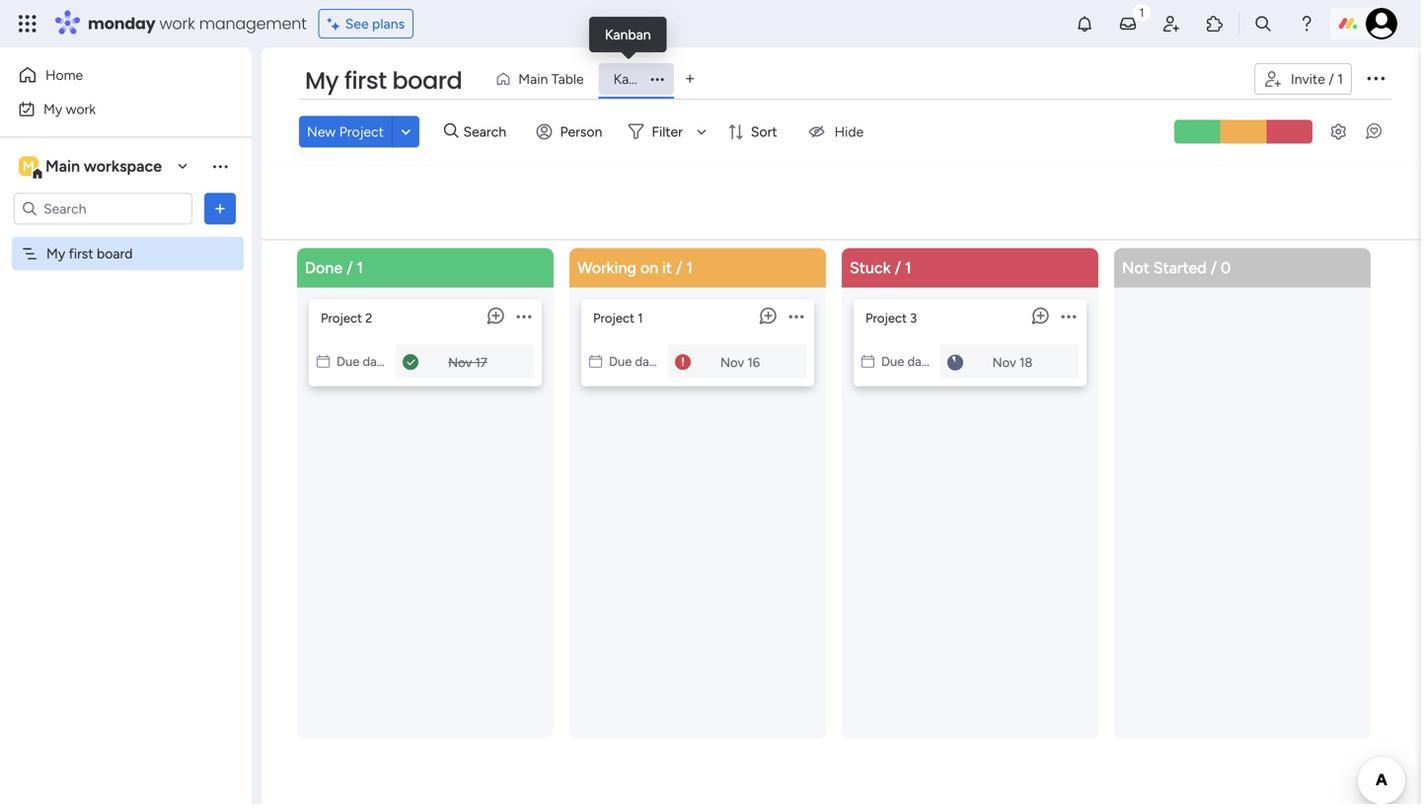 Task type: vqa. For each thing, say whether or not it's contained in the screenshot.
11.06.17.png to the bottom
no



Task type: describe. For each thing, give the bounding box(es) containing it.
done
[[305, 259, 343, 277]]

workspace
[[84, 157, 162, 176]]

options image
[[1364, 66, 1388, 90]]

nov for done / 1
[[448, 355, 472, 371]]

date for working
[[635, 354, 661, 370]]

project 2
[[321, 310, 373, 326]]

m
[[23, 158, 34, 175]]

first inside field
[[344, 64, 387, 97]]

on
[[640, 259, 658, 277]]

Search in workspace field
[[41, 197, 165, 220]]

notifications image
[[1075, 14, 1095, 34]]

/ for invite
[[1329, 71, 1334, 87]]

my inside list box
[[46, 245, 65, 262]]

17
[[475, 355, 487, 371]]

My first board field
[[300, 64, 467, 98]]

person
[[560, 123, 602, 140]]

monday work management
[[88, 12, 307, 35]]

person button
[[529, 116, 614, 147]]

0 vertical spatial kanban
[[605, 26, 651, 43]]

invite
[[1291, 71, 1325, 87]]

stuck
[[850, 259, 891, 277]]

0
[[1221, 259, 1231, 277]]

3
[[910, 310, 917, 326]]

/ for done
[[347, 259, 353, 277]]

nov 16
[[720, 355, 760, 371]]

select product image
[[18, 14, 38, 34]]

due for done
[[337, 354, 360, 370]]

v2 search image
[[444, 120, 459, 143]]

it
[[662, 259, 672, 277]]

started
[[1154, 259, 1207, 277]]

filter
[[652, 123, 683, 140]]

invite / 1 button
[[1254, 63, 1352, 95]]

1 right it
[[686, 259, 693, 277]]

row group containing done
[[293, 248, 1383, 804]]

nov 18
[[993, 355, 1033, 371]]

my work
[[43, 101, 96, 117]]

v2 overdue deadline image
[[675, 353, 691, 372]]

new
[[307, 123, 336, 140]]

filter button
[[620, 116, 714, 147]]

done / 1
[[305, 259, 363, 277]]

workspace image
[[19, 155, 38, 177]]

project inside new project button
[[339, 123, 384, 140]]

project for working on it / 1
[[593, 310, 635, 326]]

v2 calendar view small outline image for done
[[317, 354, 330, 370]]

my first board inside list box
[[46, 245, 133, 262]]

add view image
[[686, 72, 694, 86]]

not
[[1122, 259, 1150, 277]]

1 for stuck / 1
[[905, 259, 912, 277]]

project for stuck / 1
[[866, 310, 907, 326]]

sort
[[751, 123, 777, 140]]

my first board inside field
[[305, 64, 462, 97]]

see plans button
[[319, 9, 414, 38]]

2
[[365, 310, 373, 326]]

main for main workspace
[[45, 157, 80, 176]]

management
[[199, 12, 307, 35]]

kanban button
[[599, 63, 674, 95]]

see plans
[[345, 15, 405, 32]]

due date for stuck
[[881, 354, 933, 370]]

home button
[[12, 59, 212, 91]]

stuck / 1
[[850, 259, 912, 277]]

main table
[[518, 71, 584, 87]]

1 for done / 1
[[357, 259, 363, 277]]

options image inside the kanban button
[[643, 73, 672, 85]]



Task type: locate. For each thing, give the bounding box(es) containing it.
see
[[345, 15, 369, 32]]

project left 2 on the left top of page
[[321, 310, 362, 326]]

invite / 1
[[1291, 71, 1343, 87]]

work for my
[[66, 101, 96, 117]]

project for done / 1
[[321, 310, 362, 326]]

table
[[551, 71, 584, 87]]

apps image
[[1205, 14, 1225, 34]]

my first board down "search in workspace" field
[[46, 245, 133, 262]]

my inside button
[[43, 101, 62, 117]]

project right the new
[[339, 123, 384, 140]]

0 horizontal spatial options image
[[210, 199, 230, 219]]

date for done
[[363, 354, 389, 370]]

options image
[[643, 73, 672, 85], [210, 199, 230, 219]]

1 horizontal spatial board
[[392, 64, 462, 97]]

2 date from the left
[[635, 354, 661, 370]]

board inside list box
[[97, 245, 133, 262]]

inbox image
[[1118, 14, 1138, 34]]

main inside workspace selection element
[[45, 157, 80, 176]]

work right monday
[[159, 12, 195, 35]]

1 horizontal spatial options image
[[643, 73, 672, 85]]

1 horizontal spatial work
[[159, 12, 195, 35]]

2 due date from the left
[[609, 354, 661, 370]]

due date for working
[[609, 354, 661, 370]]

2 horizontal spatial due
[[881, 354, 904, 370]]

0 horizontal spatial date
[[363, 354, 389, 370]]

due down project 3
[[881, 354, 904, 370]]

3 due date from the left
[[881, 354, 933, 370]]

1 vertical spatial board
[[97, 245, 133, 262]]

Search field
[[459, 118, 518, 145]]

3 due from the left
[[881, 354, 904, 370]]

project 1
[[593, 310, 643, 326]]

new project
[[307, 123, 384, 140]]

0 vertical spatial first
[[344, 64, 387, 97]]

date for stuck
[[908, 354, 933, 370]]

my
[[305, 64, 339, 97], [43, 101, 62, 117], [46, 245, 65, 262]]

not started / 0
[[1122, 259, 1231, 277]]

due date right v2 calendar view small outline icon
[[609, 354, 661, 370]]

kanban left 'add view' image
[[614, 71, 659, 87]]

0 horizontal spatial due date
[[337, 354, 389, 370]]

workspace options image
[[210, 156, 230, 176]]

help image
[[1297, 14, 1317, 34]]

1 image
[[1133, 1, 1151, 23]]

due right v2 calendar view small outline icon
[[609, 354, 632, 370]]

due for working
[[609, 354, 632, 370]]

0 horizontal spatial main
[[45, 157, 80, 176]]

1 due date from the left
[[337, 354, 389, 370]]

board
[[392, 64, 462, 97], [97, 245, 133, 262]]

2 horizontal spatial due date
[[881, 354, 933, 370]]

project 3
[[866, 310, 917, 326]]

1 right invite in the right of the page
[[1338, 71, 1343, 87]]

search everything image
[[1254, 14, 1273, 34]]

due down project 2
[[337, 354, 360, 370]]

first inside list box
[[69, 245, 93, 262]]

project left 3
[[866, 310, 907, 326]]

nov left 18 on the right top
[[993, 355, 1016, 371]]

1 vertical spatial main
[[45, 157, 80, 176]]

monday
[[88, 12, 156, 35]]

my first board list box
[[0, 233, 252, 537]]

1 nov from the left
[[448, 355, 472, 371]]

my up the new
[[305, 64, 339, 97]]

main inside button
[[518, 71, 548, 87]]

option
[[0, 236, 252, 240]]

arrow down image
[[690, 120, 714, 143]]

v2 calendar view small outline image
[[317, 354, 330, 370], [862, 354, 874, 370]]

1 due from the left
[[337, 354, 360, 370]]

project
[[339, 123, 384, 140], [321, 310, 362, 326], [593, 310, 635, 326], [866, 310, 907, 326]]

/ right invite in the right of the page
[[1329, 71, 1334, 87]]

/ left 0
[[1211, 259, 1217, 277]]

0 vertical spatial options image
[[643, 73, 672, 85]]

1 vertical spatial work
[[66, 101, 96, 117]]

due date down 2 on the left top of page
[[337, 354, 389, 370]]

1 horizontal spatial due date
[[609, 354, 661, 370]]

working on it / 1
[[577, 259, 693, 277]]

/ for stuck
[[895, 259, 901, 277]]

work down home
[[66, 101, 96, 117]]

date down 3
[[908, 354, 933, 370]]

v2 calendar view small outline image down project 3
[[862, 354, 874, 370]]

v2 calendar view small outline image
[[589, 354, 602, 370]]

/ right done
[[347, 259, 353, 277]]

/ inside button
[[1329, 71, 1334, 87]]

0 horizontal spatial due
[[337, 354, 360, 370]]

my down "search in workspace" field
[[46, 245, 65, 262]]

1 vertical spatial my first board
[[46, 245, 133, 262]]

due date
[[337, 354, 389, 370], [609, 354, 661, 370], [881, 354, 933, 370]]

options image down workspace options image
[[210, 199, 230, 219]]

0 vertical spatial work
[[159, 12, 195, 35]]

plans
[[372, 15, 405, 32]]

0 vertical spatial my
[[305, 64, 339, 97]]

2 v2 calendar view small outline image from the left
[[862, 354, 874, 370]]

nov 17
[[448, 355, 487, 371]]

board down "search in workspace" field
[[97, 245, 133, 262]]

1 for invite / 1
[[1338, 71, 1343, 87]]

kanban
[[605, 26, 651, 43], [614, 71, 659, 87]]

work
[[159, 12, 195, 35], [66, 101, 96, 117]]

due for stuck
[[881, 354, 904, 370]]

kanban inside button
[[614, 71, 659, 87]]

board up angle down image
[[392, 64, 462, 97]]

1 vertical spatial my
[[43, 101, 62, 117]]

v2 calendar view small outline image for stuck
[[862, 354, 874, 370]]

row group
[[293, 248, 1383, 804]]

kanban up the kanban button
[[605, 26, 651, 43]]

/
[[1329, 71, 1334, 87], [347, 259, 353, 277], [676, 259, 682, 277], [895, 259, 901, 277], [1211, 259, 1217, 277]]

18
[[1020, 355, 1033, 371]]

nov
[[448, 355, 472, 371], [720, 355, 744, 371], [993, 355, 1016, 371]]

home
[[45, 67, 83, 83]]

date left v2 done deadline image
[[363, 354, 389, 370]]

john smith image
[[1366, 8, 1398, 39]]

0 horizontal spatial work
[[66, 101, 96, 117]]

new project button
[[299, 116, 392, 147]]

project up v2 calendar view small outline icon
[[593, 310, 635, 326]]

1
[[1338, 71, 1343, 87], [357, 259, 363, 277], [686, 259, 693, 277], [905, 259, 912, 277], [638, 310, 643, 326]]

1 vertical spatial first
[[69, 245, 93, 262]]

angle down image
[[401, 124, 411, 139]]

1 down working on it / 1
[[638, 310, 643, 326]]

1 horizontal spatial main
[[518, 71, 548, 87]]

2 horizontal spatial nov
[[993, 355, 1016, 371]]

0 horizontal spatial first
[[69, 245, 93, 262]]

2 horizontal spatial date
[[908, 354, 933, 370]]

my down home
[[43, 101, 62, 117]]

nov for working on it / 1
[[720, 355, 744, 371]]

first up new project button
[[344, 64, 387, 97]]

0 horizontal spatial v2 calendar view small outline image
[[317, 354, 330, 370]]

1 horizontal spatial date
[[635, 354, 661, 370]]

main for main table
[[518, 71, 548, 87]]

main left table
[[518, 71, 548, 87]]

1 horizontal spatial my first board
[[305, 64, 462, 97]]

1 inside button
[[1338, 71, 1343, 87]]

date left v2 overdue deadline "icon"
[[635, 354, 661, 370]]

0 horizontal spatial my first board
[[46, 245, 133, 262]]

main right workspace icon
[[45, 157, 80, 176]]

1 date from the left
[[363, 354, 389, 370]]

1 horizontal spatial nov
[[720, 355, 744, 371]]

0 horizontal spatial board
[[97, 245, 133, 262]]

1 horizontal spatial due
[[609, 354, 632, 370]]

1 v2 calendar view small outline image from the left
[[317, 354, 330, 370]]

my inside field
[[305, 64, 339, 97]]

1 horizontal spatial first
[[344, 64, 387, 97]]

0 vertical spatial main
[[518, 71, 548, 87]]

1 vertical spatial kanban
[[614, 71, 659, 87]]

working
[[577, 259, 637, 277]]

/ right it
[[676, 259, 682, 277]]

2 due from the left
[[609, 354, 632, 370]]

1 right done
[[357, 259, 363, 277]]

work for monday
[[159, 12, 195, 35]]

3 nov from the left
[[993, 355, 1016, 371]]

2 vertical spatial my
[[46, 245, 65, 262]]

options image left 'add view' image
[[643, 73, 672, 85]]

my first board
[[305, 64, 462, 97], [46, 245, 133, 262]]

date
[[363, 354, 389, 370], [635, 354, 661, 370], [908, 354, 933, 370]]

main table button
[[488, 63, 599, 95]]

v2 calendar view small outline image down project 2
[[317, 354, 330, 370]]

due
[[337, 354, 360, 370], [609, 354, 632, 370], [881, 354, 904, 370]]

first down "search in workspace" field
[[69, 245, 93, 262]]

v2 done deadline image
[[403, 353, 418, 372]]

hide
[[835, 123, 864, 140]]

1 horizontal spatial v2 calendar view small outline image
[[862, 354, 874, 370]]

/ right stuck
[[895, 259, 901, 277]]

my work button
[[12, 93, 212, 125]]

nov for stuck / 1
[[993, 355, 1016, 371]]

my first board up angle down image
[[305, 64, 462, 97]]

hide button
[[795, 116, 876, 147]]

nov left 16 at the top right of the page
[[720, 355, 744, 371]]

0 vertical spatial my first board
[[305, 64, 462, 97]]

3 date from the left
[[908, 354, 933, 370]]

1 vertical spatial options image
[[210, 199, 230, 219]]

workspace selection element
[[19, 154, 165, 180]]

main workspace
[[45, 157, 162, 176]]

due date down 3
[[881, 354, 933, 370]]

work inside button
[[66, 101, 96, 117]]

0 horizontal spatial nov
[[448, 355, 472, 371]]

first
[[344, 64, 387, 97], [69, 245, 93, 262]]

1 right stuck
[[905, 259, 912, 277]]

invite members image
[[1162, 14, 1181, 34]]

nov left the 17 at the left of page
[[448, 355, 472, 371]]

sort button
[[719, 116, 789, 147]]

board inside field
[[392, 64, 462, 97]]

main
[[518, 71, 548, 87], [45, 157, 80, 176]]

16
[[747, 355, 760, 371]]

2 nov from the left
[[720, 355, 744, 371]]

due date for done
[[337, 354, 389, 370]]

0 vertical spatial board
[[392, 64, 462, 97]]



